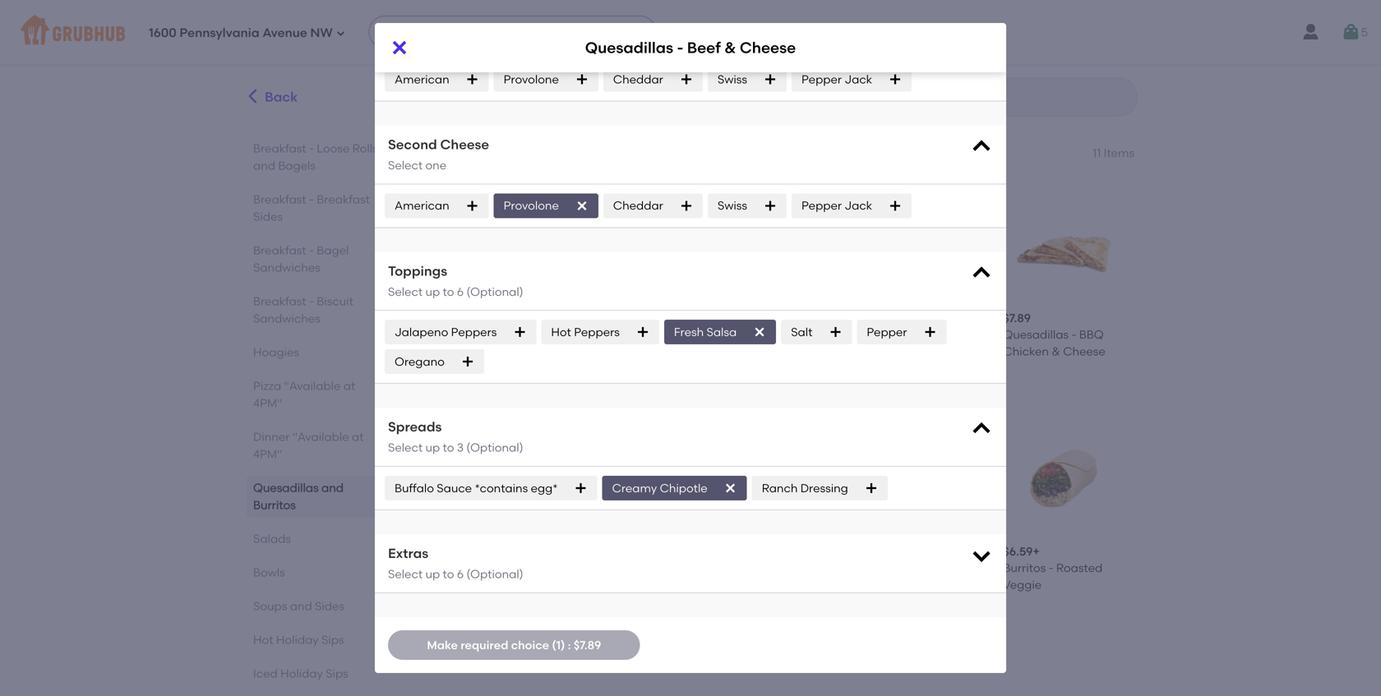 Task type: vqa. For each thing, say whether or not it's contained in the screenshot.
the middle $5
no



Task type: locate. For each thing, give the bounding box(es) containing it.
american for select
[[395, 72, 450, 86]]

2 sandwiches from the top
[[253, 312, 321, 326]]

- inside $7.89 quesadillas - bbq chicken & cheese
[[1072, 328, 1077, 342]]

1 vertical spatial quesadillas and burritos
[[253, 481, 344, 512]]

select
[[388, 32, 423, 46], [388, 158, 423, 172], [388, 285, 423, 299], [388, 441, 423, 455], [388, 568, 423, 582]]

one down cheeses
[[426, 32, 447, 46]]

4pm" down dinner
[[253, 447, 282, 461]]

1 vertical spatial 4pm"
[[253, 447, 282, 461]]

1 horizontal spatial ranch
[[762, 482, 798, 495]]

salsa
[[707, 325, 737, 339]]

holiday down soups and sides
[[276, 633, 319, 647]]

select inside cheeses select one (required)
[[388, 32, 423, 46]]

6 for extras
[[457, 568, 464, 582]]

6 up jalapeno peppers
[[457, 285, 464, 299]]

1 horizontal spatial buffalo
[[939, 328, 978, 342]]

sandwiches up breakfast - biscuit sandwiches
[[253, 261, 321, 275]]

2 select from the top
[[388, 158, 423, 172]]

sandwiches inside breakfast - biscuit sandwiches
[[253, 312, 321, 326]]

cheese inside the $7.89 quesadillas - chicken & cheese
[[640, 345, 683, 359]]

5 select from the top
[[388, 568, 423, 582]]

burritos - beef image
[[722, 413, 843, 534]]

up
[[426, 285, 440, 299], [426, 441, 440, 455], [426, 568, 440, 582]]

one down second
[[426, 158, 447, 172]]

2 swiss from the top
[[718, 199, 748, 213]]

breakfast inside breakfast - loose rolls and bagels
[[253, 141, 306, 155]]

svg image inside the 5 "button"
[[1342, 22, 1362, 42]]

0 vertical spatial american
[[395, 72, 450, 86]]

hot up iced
[[253, 633, 274, 647]]

4pm" inside dinner "available at 4pm"
[[253, 447, 282, 461]]

toppings select up to 6 (optional)
[[388, 263, 524, 299]]

2 provolone from the top
[[504, 199, 559, 213]]

breakfast - breakfast sides
[[253, 192, 370, 224]]

0 vertical spatial swiss
[[718, 72, 748, 86]]

2 to from the top
[[443, 441, 454, 455]]

egg*
[[531, 482, 558, 495]]

6 inside toppings select up to 6 (optional)
[[457, 285, 464, 299]]

6 inside 'extras select up to 6 (optional)'
[[457, 568, 464, 582]]

up inside the "spreads select up to 3 (optional)"
[[426, 441, 440, 455]]

sips down hot holiday sips tab
[[326, 667, 349, 681]]

0 vertical spatial jack
[[845, 72, 873, 86]]

peppers
[[451, 325, 497, 339], [574, 325, 620, 339]]

0 vertical spatial (optional)
[[467, 285, 524, 299]]

"available down hoagies tab
[[284, 379, 341, 393]]

"available down pizza "available at 4pm" tab
[[293, 430, 349, 444]]

salads tab
[[253, 531, 381, 548]]

quesadillas inside "quesadillas - pierogi quesadilla"
[[439, 561, 505, 575]]

sides up breakfast - bagel sandwiches
[[253, 210, 283, 224]]

0 vertical spatial holiday
[[276, 633, 319, 647]]

0 vertical spatial ranch
[[762, 482, 798, 495]]

buffalo
[[939, 328, 978, 342], [395, 482, 434, 495]]

3 to from the top
[[443, 568, 454, 582]]

up for spreads
[[426, 441, 440, 455]]

0 vertical spatial hot
[[551, 325, 572, 339]]

2 pepper jack from the top
[[802, 199, 873, 213]]

4 select from the top
[[388, 441, 423, 455]]

0 vertical spatial sandwiches
[[253, 261, 321, 275]]

sandwiches inside breakfast - bagel sandwiches
[[253, 261, 321, 275]]

2 vertical spatial burritos
[[1004, 561, 1046, 575]]

quesadillas - chicken & cheese image
[[580, 179, 702, 301]]

1600 pennsylvania avenue nw
[[149, 26, 333, 40]]

11 items
[[1093, 146, 1135, 160]]

(optional) inside toppings select up to 6 (optional)
[[467, 285, 524, 299]]

fresh salsa
[[674, 325, 737, 339]]

1 horizontal spatial sides
[[315, 600, 345, 614]]

select down extras
[[388, 568, 423, 582]]

1 vertical spatial hot
[[253, 633, 274, 647]]

"available inside pizza "available at 4pm"
[[284, 379, 341, 393]]

1 vertical spatial sides
[[315, 600, 345, 614]]

hot
[[551, 325, 572, 339], [253, 633, 274, 647]]

cheese inside $7.89 quesadillas - buffalo chicken & cheese
[[923, 345, 965, 359]]

- inside the $7.89 quesadillas - chicken & cheese
[[649, 328, 654, 342]]

0 vertical spatial pepper
[[802, 72, 842, 86]]

to for spreads
[[443, 441, 454, 455]]

1 horizontal spatial beef
[[687, 39, 721, 57]]

breakfast down breakfast - loose rolls and bagels tab
[[317, 192, 370, 206]]

0 vertical spatial at
[[344, 379, 356, 393]]

breakfast for breakfast - biscuit sandwiches
[[253, 294, 306, 308]]

breakfast - bagel sandwiches tab
[[253, 242, 381, 276]]

0 vertical spatial pepper jack
[[802, 72, 873, 86]]

3 up from the top
[[426, 568, 440, 582]]

pepper
[[802, 72, 842, 86], [802, 199, 842, 213], [867, 325, 908, 339]]

holiday
[[276, 633, 319, 647], [281, 667, 323, 681]]

main navigation navigation
[[0, 0, 1382, 64]]

jack for cheeses
[[845, 72, 873, 86]]

1 cheddar from the top
[[614, 72, 664, 86]]

toppings
[[388, 263, 448, 279]]

1 jack from the top
[[845, 72, 873, 86]]

&
[[725, 39, 737, 57], [543, 328, 552, 342], [629, 345, 638, 359], [911, 345, 920, 359], [1052, 345, 1061, 359]]

sips
[[322, 633, 344, 647], [326, 667, 349, 681]]

1 horizontal spatial quesadillas and burritos
[[439, 141, 652, 162]]

0 vertical spatial up
[[426, 285, 440, 299]]

buffalo inside $7.89 quesadillas - buffalo chicken & cheese
[[939, 328, 978, 342]]

at inside dinner "available at 4pm"
[[352, 430, 364, 444]]

to inside the "spreads select up to 3 (optional)"
[[443, 441, 454, 455]]

1 vertical spatial ranch
[[580, 595, 616, 609]]

- inside breakfast - biscuit sandwiches
[[309, 294, 314, 308]]

sides inside the breakfast - breakfast sides
[[253, 210, 283, 224]]

1 up from the top
[[426, 285, 440, 299]]

1 vertical spatial "available
[[293, 430, 349, 444]]

0 horizontal spatial buffalo
[[395, 482, 434, 495]]

(optional) for toppings
[[467, 285, 524, 299]]

"available for pizza
[[284, 379, 341, 393]]

quesadillas and burritos inside tab
[[253, 481, 344, 512]]

(optional) for spreads
[[467, 441, 524, 455]]

1 pepper jack from the top
[[802, 72, 873, 86]]

1 4pm" from the top
[[253, 396, 282, 410]]

sandwiches up hoagies
[[253, 312, 321, 326]]

up inside toppings select up to 6 (optional)
[[426, 285, 440, 299]]

$7.89 inside the $7.89 quesadillas - chicken & cheese
[[580, 311, 608, 325]]

pepper for cheeses
[[802, 72, 842, 86]]

$7.89 inside $7.89 quesadillas - beef & cheese
[[439, 311, 467, 325]]

2 american from the top
[[395, 199, 450, 213]]

1 vertical spatial sandwiches
[[253, 312, 321, 326]]

1 to from the top
[[443, 285, 454, 299]]

1 vertical spatial holiday
[[281, 667, 323, 681]]

select down spreads
[[388, 441, 423, 455]]

1 vertical spatial american
[[395, 199, 450, 213]]

cheddar
[[614, 72, 664, 86], [614, 199, 664, 213]]

1 vertical spatial sips
[[326, 667, 349, 681]]

up inside 'extras select up to 6 (optional)'
[[426, 568, 440, 582]]

4pm"
[[253, 396, 282, 410], [253, 447, 282, 461]]

pizza "available at 4pm"
[[253, 379, 356, 410]]

2 (optional) from the top
[[467, 441, 524, 455]]

select down toppings at left
[[388, 285, 423, 299]]

2 peppers from the left
[[574, 325, 620, 339]]

3
[[457, 441, 464, 455]]

6
[[457, 285, 464, 299], [457, 568, 464, 582]]

sides down 'bowls' tab on the bottom left
[[315, 600, 345, 614]]

holiday for iced
[[281, 667, 323, 681]]

1 vertical spatial one
[[426, 158, 447, 172]]

chicken inside the $7.89 quesadillas - chicken & cheese
[[580, 345, 626, 359]]

sandwiches for bagel
[[253, 261, 321, 275]]

select inside 'extras select up to 6 (optional)'
[[388, 568, 423, 582]]

breakfast inside breakfast - biscuit sandwiches
[[253, 294, 306, 308]]

breakfast - loose rolls and bagels
[[253, 141, 378, 173]]

0 vertical spatial sips
[[322, 633, 344, 647]]

0 horizontal spatial hot
[[253, 633, 274, 647]]

iced holiday sips tab
[[253, 665, 381, 683]]

salads
[[253, 532, 291, 546]]

up down spreads
[[426, 441, 440, 455]]

chicken inside $7.89 quesadillas - buffalo chicken & cheese
[[863, 345, 908, 359]]

1 vertical spatial burritos
[[253, 498, 296, 512]]

1 one from the top
[[426, 32, 447, 46]]

to left 3
[[443, 441, 454, 455]]

quesadillas inside $7.89 quesadillas - buffalo chicken & cheese
[[863, 328, 928, 342]]

burritos inside quesadillas and burritos
[[253, 498, 296, 512]]

american for cheese
[[395, 199, 450, 213]]

0 vertical spatial sides
[[253, 210, 283, 224]]

& inside $7.89 quesadillas - bbq chicken & cheese
[[1052, 345, 1061, 359]]

0 vertical spatial to
[[443, 285, 454, 299]]

0 vertical spatial beef
[[687, 39, 721, 57]]

1 sandwiches from the top
[[253, 261, 321, 275]]

2 jack from the top
[[845, 199, 873, 213]]

sandwiches
[[253, 261, 321, 275], [253, 312, 321, 326]]

at inside pizza "available at 4pm"
[[344, 379, 356, 393]]

holiday down hot holiday sips
[[281, 667, 323, 681]]

1 swiss from the top
[[718, 72, 748, 86]]

1 peppers from the left
[[451, 325, 497, 339]]

1 vertical spatial swiss
[[718, 199, 748, 213]]

hot left the $7.89 quesadillas - chicken & cheese
[[551, 325, 572, 339]]

5 button
[[1342, 17, 1369, 47]]

0 vertical spatial 6
[[457, 285, 464, 299]]

cheddar for second cheese
[[614, 199, 664, 213]]

(optional) inside 'extras select up to 6 (optional)'
[[467, 568, 524, 582]]

"available inside dinner "available at 4pm"
[[293, 430, 349, 444]]

1 vertical spatial cheddar
[[614, 199, 664, 213]]

hot holiday sips tab
[[253, 632, 381, 649]]

breakfast - breakfast sides tab
[[253, 191, 381, 225]]

sides
[[253, 210, 283, 224], [315, 600, 345, 614]]

one
[[426, 32, 447, 46], [426, 158, 447, 172]]

1 vertical spatial up
[[426, 441, 440, 455]]

and inside breakfast - loose rolls and bagels
[[253, 159, 276, 173]]

0 vertical spatial 4pm"
[[253, 396, 282, 410]]

3 (optional) from the top
[[467, 568, 524, 582]]

2 up from the top
[[426, 441, 440, 455]]

1600
[[149, 26, 177, 40]]

to inside 'extras select up to 6 (optional)'
[[443, 568, 454, 582]]

6 up make
[[457, 568, 464, 582]]

second cheese select one
[[388, 137, 489, 172]]

creamy chipotle
[[613, 482, 708, 495]]

2 vertical spatial to
[[443, 568, 454, 582]]

1 6 from the top
[[457, 285, 464, 299]]

spreads
[[388, 419, 442, 435]]

0 horizontal spatial sides
[[253, 210, 283, 224]]

- inside the breakfast - breakfast sides
[[309, 192, 314, 206]]

at left spreads
[[352, 430, 364, 444]]

1 horizontal spatial hot
[[551, 325, 572, 339]]

$7.89 inside $7.89 quesadillas - buffalo chicken & cheese
[[863, 311, 890, 325]]

sips down soups and sides 'tab'
[[322, 633, 344, 647]]

select down second
[[388, 158, 423, 172]]

select inside toppings select up to 6 (optional)
[[388, 285, 423, 299]]

1 horizontal spatial peppers
[[574, 325, 620, 339]]

american down cheeses select one (required)
[[395, 72, 450, 86]]

1 vertical spatial 6
[[457, 568, 464, 582]]

$7.89 inside $7.89 quesadillas - bbq chicken & cheese
[[1004, 311, 1031, 325]]

roasted
[[1057, 561, 1103, 575]]

1 vertical spatial buffalo
[[395, 482, 434, 495]]

1 vertical spatial beef
[[515, 328, 540, 342]]

quesadillas and burritos
[[439, 141, 652, 162], [253, 481, 344, 512]]

burritos - roasted veggie image
[[1004, 413, 1125, 534]]

0 horizontal spatial peppers
[[451, 325, 497, 339]]

0 vertical spatial "available
[[284, 379, 341, 393]]

breakfast up bagels
[[253, 141, 306, 155]]

jack
[[845, 72, 873, 86], [845, 199, 873, 213]]

chicken
[[580, 345, 626, 359], [863, 345, 908, 359], [1004, 345, 1050, 359], [580, 578, 626, 592]]

swiss
[[718, 72, 748, 86], [718, 199, 748, 213]]

jalapeno peppers
[[395, 325, 497, 339]]

and inside quesadillas and burritos
[[322, 481, 344, 495]]

0 horizontal spatial burritos
[[253, 498, 296, 512]]

breakfast down breakfast - bagel sandwiches
[[253, 294, 306, 308]]

"available
[[284, 379, 341, 393], [293, 430, 349, 444]]

0 horizontal spatial beef
[[515, 328, 540, 342]]

(optional) for extras
[[467, 568, 524, 582]]

quesadillas - cheese image
[[722, 179, 843, 301]]

1 select from the top
[[388, 32, 423, 46]]

to up make
[[443, 568, 454, 582]]

1 vertical spatial provolone
[[504, 199, 559, 213]]

breakfast - loose rolls and bagels tab
[[253, 140, 381, 174]]

swiss for second cheese
[[718, 199, 748, 213]]

ranch
[[762, 482, 798, 495], [580, 595, 616, 609]]

1 vertical spatial at
[[352, 430, 364, 444]]

at down hoagies tab
[[344, 379, 356, 393]]

0 horizontal spatial ranch
[[580, 595, 616, 609]]

quesadillas - beef & cheese
[[585, 39, 796, 57]]

quesadillas inside $7.89 quesadillas - bbq chicken & cheese
[[1004, 328, 1069, 342]]

svg image
[[1342, 22, 1362, 42], [336, 28, 346, 38], [576, 73, 589, 86], [680, 73, 693, 86], [889, 73, 902, 86], [971, 135, 994, 158], [576, 199, 589, 213], [764, 199, 777, 213], [637, 326, 650, 339], [754, 326, 767, 339], [829, 326, 843, 339], [461, 356, 475, 369], [971, 418, 994, 441], [575, 482, 588, 495], [724, 482, 738, 495], [971, 545, 994, 568]]

veggie
[[1004, 578, 1042, 592]]

- inside breakfast - bagel sandwiches
[[309, 243, 314, 257]]

select inside the "spreads select up to 3 (optional)"
[[388, 441, 423, 455]]

$7.89
[[439, 311, 467, 325], [580, 311, 608, 325], [863, 311, 890, 325], [1004, 311, 1031, 325], [574, 639, 602, 653]]

to for extras
[[443, 568, 454, 582]]

2 vertical spatial (optional)
[[467, 568, 524, 582]]

$7.89 for $7.89 quesadillas - beef & cheese
[[439, 311, 467, 325]]

sandwiches for biscuit
[[253, 312, 321, 326]]

1 vertical spatial pepper jack
[[802, 199, 873, 213]]

0 vertical spatial buffalo
[[939, 328, 978, 342]]

hot for hot holiday sips
[[253, 633, 274, 647]]

1 vertical spatial jack
[[845, 199, 873, 213]]

$7.89 quesadillas - buffalo chicken & cheese
[[863, 311, 978, 359]]

hot inside tab
[[253, 633, 274, 647]]

2 6 from the top
[[457, 568, 464, 582]]

pierogi
[[515, 561, 554, 575]]

beef inside $7.89 quesadillas - beef & cheese
[[515, 328, 540, 342]]

breakfast
[[253, 141, 306, 155], [253, 192, 306, 206], [317, 192, 370, 206], [253, 243, 306, 257], [253, 294, 306, 308]]

1 (optional) from the top
[[467, 285, 524, 299]]

required
[[461, 639, 509, 653]]

quesadillas inside quesadillas and burritos
[[253, 481, 319, 495]]

1 vertical spatial to
[[443, 441, 454, 455]]

and
[[546, 141, 580, 162], [253, 159, 276, 173], [322, 481, 344, 495], [290, 600, 312, 614]]

3 select from the top
[[388, 285, 423, 299]]

-
[[677, 39, 684, 57], [309, 141, 314, 155], [309, 192, 314, 206], [309, 243, 314, 257], [309, 294, 314, 308], [508, 328, 512, 342], [649, 328, 654, 342], [790, 328, 795, 342], [931, 328, 936, 342], [1072, 328, 1077, 342], [508, 561, 512, 575], [649, 561, 654, 575], [1049, 561, 1054, 575]]

select inside second cheese select one
[[388, 158, 423, 172]]

"available for dinner
[[293, 430, 349, 444]]

(1)
[[552, 639, 565, 653]]

breakfast inside breakfast - bagel sandwiches
[[253, 243, 306, 257]]

to inside toppings select up to 6 (optional)
[[443, 285, 454, 299]]

at
[[344, 379, 356, 393], [352, 430, 364, 444]]

2 vertical spatial up
[[426, 568, 440, 582]]

burritos - rice & beans image
[[439, 663, 561, 697]]

bacon
[[629, 578, 665, 592]]

(optional) inside the "spreads select up to 3 (optional)"
[[467, 441, 524, 455]]

2 cheddar from the top
[[614, 199, 664, 213]]

1 provolone from the top
[[504, 72, 559, 86]]

american
[[395, 72, 450, 86], [395, 199, 450, 213]]

breakfast for breakfast - loose rolls and bagels
[[253, 141, 306, 155]]

quesadillas inside $7.89 quesadillas - beef & cheese
[[439, 328, 505, 342]]

breakfast down bagels
[[253, 192, 306, 206]]

2 one from the top
[[426, 158, 447, 172]]

pepper jack for cheeses
[[802, 72, 873, 86]]

1 vertical spatial (optional)
[[467, 441, 524, 455]]

american down second cheese select one
[[395, 199, 450, 213]]

pepper for second cheese
[[802, 199, 842, 213]]

caret left icon image
[[244, 88, 262, 105]]

0 vertical spatial one
[[426, 32, 447, 46]]

up down toppings at left
[[426, 285, 440, 299]]

0 vertical spatial provolone
[[504, 72, 559, 86]]

4pm" inside pizza "available at 4pm"
[[253, 396, 282, 410]]

to down toppings at left
[[443, 285, 454, 299]]

1 american from the top
[[395, 72, 450, 86]]

up for toppings
[[426, 285, 440, 299]]

svg image
[[390, 38, 410, 58], [466, 73, 479, 86], [764, 73, 777, 86], [466, 199, 479, 213], [680, 199, 693, 213], [889, 199, 902, 213], [971, 262, 994, 285], [514, 326, 527, 339], [924, 326, 937, 339], [865, 482, 878, 495]]

2 horizontal spatial burritos
[[1004, 561, 1046, 575]]

up down extras
[[426, 568, 440, 582]]

ranch inside quesadillas - chicken bacon ranch
[[580, 595, 616, 609]]

0 vertical spatial cheddar
[[614, 72, 664, 86]]

provolone
[[504, 72, 559, 86], [504, 199, 559, 213]]

cheese inside $7.89 quesadillas - beef & cheese
[[439, 345, 482, 359]]

4pm" down "pizza"
[[253, 396, 282, 410]]

cheddar for cheeses
[[614, 72, 664, 86]]

burritos
[[584, 141, 652, 162], [253, 498, 296, 512], [1004, 561, 1046, 575]]

select down cheeses
[[388, 32, 423, 46]]

2 4pm" from the top
[[253, 447, 282, 461]]

1 vertical spatial pepper
[[802, 199, 842, 213]]

breakfast down the breakfast - breakfast sides
[[253, 243, 306, 257]]

1 horizontal spatial burritos
[[584, 141, 652, 162]]

0 horizontal spatial quesadillas and burritos
[[253, 481, 344, 512]]



Task type: describe. For each thing, give the bounding box(es) containing it.
$6.49
[[722, 311, 751, 325]]

soups
[[253, 600, 287, 614]]

hoagies tab
[[253, 344, 381, 361]]

ranch dressing
[[762, 482, 849, 495]]

cheese inside $7.89 quesadillas - bbq chicken & cheese
[[1064, 345, 1106, 359]]

4pm" for dinner "available at 4pm"
[[253, 447, 282, 461]]

select for extras
[[388, 568, 423, 582]]

and inside 'tab'
[[290, 600, 312, 614]]

provolone for cheeses
[[504, 72, 559, 86]]

sides inside soups and sides 'tab'
[[315, 600, 345, 614]]

quesadillas inside the $7.89 quesadillas - chicken & cheese
[[580, 328, 646, 342]]

pizza "available at 4pm" tab
[[253, 378, 381, 412]]

*contains
[[475, 482, 528, 495]]

pizza
[[253, 379, 281, 393]]

- inside breakfast - loose rolls and bagels
[[309, 141, 314, 155]]

items
[[1104, 146, 1135, 160]]

sips for hot holiday sips
[[322, 633, 344, 647]]

quesadillas - buffalo chicken & cheese image
[[863, 179, 984, 301]]

choice
[[511, 639, 550, 653]]

hot for hot peppers
[[551, 325, 572, 339]]

provolone for second cheese
[[504, 199, 559, 213]]

up for extras
[[426, 568, 440, 582]]

select for toppings
[[388, 285, 423, 299]]

burritos inside $6.59 + burritos - roasted veggie
[[1004, 561, 1046, 575]]

quesadillas - beef & cheese image
[[439, 179, 561, 301]]

sauce
[[437, 482, 472, 495]]

- inside $6.49 quesadillas - cheese
[[790, 328, 795, 342]]

select for cheeses
[[388, 32, 423, 46]]

spreads select up to 3 (optional)
[[388, 419, 524, 455]]

$7.89 quesadillas - chicken & cheese
[[580, 311, 683, 359]]

quesadillas inside quesadillas - chicken bacon ranch
[[580, 561, 646, 575]]

one inside second cheese select one
[[426, 158, 447, 172]]

make
[[427, 639, 458, 653]]

iced holiday sips
[[253, 667, 349, 681]]

dinner "available at 4pm"
[[253, 430, 364, 461]]

peppers for hot peppers
[[574, 325, 620, 339]]

nw
[[310, 26, 333, 40]]

pennsylvania
[[180, 26, 260, 40]]

$7.89 for $7.89 quesadillas - bbq chicken & cheese
[[1004, 311, 1031, 325]]

creamy
[[613, 482, 657, 495]]

$6.49 quesadillas - cheese
[[722, 311, 840, 342]]

burritos - chicken image
[[863, 413, 984, 534]]

dressing
[[801, 482, 849, 495]]

$6.59 + burritos - roasted veggie
[[1004, 545, 1103, 592]]

quesadillas - pierogi quesadilla button
[[433, 406, 567, 617]]

iced
[[253, 667, 278, 681]]

5
[[1362, 25, 1369, 39]]

quesadillas - pierogi quesadilla
[[439, 561, 554, 592]]

hot peppers
[[551, 325, 620, 339]]

rolls
[[353, 141, 378, 155]]

0 vertical spatial quesadillas and burritos
[[439, 141, 652, 162]]

one inside cheeses select one (required)
[[426, 32, 447, 46]]

0 vertical spatial burritos
[[584, 141, 652, 162]]

cheeses select one (required)
[[388, 10, 508, 46]]

swiss for cheeses
[[718, 72, 748, 86]]

pepper jack for second cheese
[[802, 199, 873, 213]]

& inside $7.89 quesadillas - buffalo chicken & cheese
[[911, 345, 920, 359]]

bbq
[[1080, 328, 1104, 342]]

quesadillas and burritos tab
[[253, 480, 381, 514]]

dinner "available at 4pm" tab
[[253, 429, 381, 463]]

hot holiday sips
[[253, 633, 344, 647]]

breakfast - biscuit sandwiches tab
[[253, 293, 381, 327]]

soups and sides tab
[[253, 598, 381, 615]]

:
[[568, 639, 571, 653]]

oregano
[[395, 355, 445, 369]]

quesadillas - chicken bacon ranch image
[[580, 413, 702, 534]]

jack for second cheese
[[845, 199, 873, 213]]

& inside the $7.89 quesadillas - chicken & cheese
[[629, 345, 638, 359]]

soups and sides
[[253, 600, 345, 614]]

chicken inside quesadillas - chicken bacon ranch
[[580, 578, 626, 592]]

+
[[1033, 545, 1040, 559]]

fresh
[[674, 325, 704, 339]]

second
[[388, 137, 437, 153]]

cheese inside $6.49 quesadillas - cheese
[[798, 328, 840, 342]]

(required)
[[450, 32, 508, 46]]

cheeses
[[388, 10, 444, 26]]

$7.89 quesadillas - beef & cheese
[[439, 311, 552, 359]]

& inside $7.89 quesadillas - beef & cheese
[[543, 328, 552, 342]]

- inside $6.59 + burritos - roasted veggie
[[1049, 561, 1054, 575]]

to for toppings
[[443, 285, 454, 299]]

- inside $7.89 quesadillas - buffalo chicken & cheese
[[931, 328, 936, 342]]

loose
[[317, 141, 350, 155]]

bowls
[[253, 566, 285, 580]]

avenue
[[263, 26, 307, 40]]

quesadillas - chicken bacon ranch button
[[574, 406, 708, 617]]

salt
[[791, 325, 813, 339]]

peppers for jalapeno peppers
[[451, 325, 497, 339]]

dinner
[[253, 430, 290, 444]]

at for pizza "available at 4pm"
[[344, 379, 356, 393]]

breakfast for breakfast - bagel sandwiches
[[253, 243, 306, 257]]

quesadillas - chicken bacon ranch
[[580, 561, 665, 609]]

4pm" for pizza "available at 4pm"
[[253, 396, 282, 410]]

2 vertical spatial pepper
[[867, 325, 908, 339]]

extras select up to 6 (optional)
[[388, 546, 524, 582]]

biscuit
[[317, 294, 354, 308]]

bagel
[[317, 243, 349, 257]]

- inside "quesadillas - pierogi quesadilla"
[[508, 561, 512, 575]]

back
[[265, 89, 298, 105]]

holiday for hot
[[276, 633, 319, 647]]

sips for iced holiday sips
[[326, 667, 349, 681]]

cheese inside second cheese select one
[[441, 137, 489, 153]]

quesadilla
[[439, 578, 499, 592]]

bagels
[[278, 159, 316, 173]]

$6.59
[[1004, 545, 1033, 559]]

select for spreads
[[388, 441, 423, 455]]

breakfast - bagel sandwiches
[[253, 243, 349, 275]]

$7.89 quesadillas - bbq chicken & cheese
[[1004, 311, 1106, 359]]

magnifying glass icon image
[[861, 87, 881, 107]]

chicken inside $7.89 quesadillas - bbq chicken & cheese
[[1004, 345, 1050, 359]]

6 for toppings
[[457, 285, 464, 299]]

make required choice (1) : $7.89
[[427, 639, 602, 653]]

quesadillas inside $6.49 quesadillas - cheese
[[722, 328, 787, 342]]

$7.89 for $7.89 quesadillas - chicken & cheese
[[580, 311, 608, 325]]

jalapeno
[[395, 325, 449, 339]]

at for dinner "available at 4pm"
[[352, 430, 364, 444]]

back button
[[243, 77, 299, 117]]

quesadillas - bbq chicken & cheese image
[[1004, 179, 1125, 301]]

- inside quesadillas - chicken bacon ranch
[[649, 561, 654, 575]]

extras
[[388, 546, 429, 562]]

breakfast for breakfast - breakfast sides
[[253, 192, 306, 206]]

hoagies
[[253, 345, 299, 359]]

quesadillas - pierogi quesadilla image
[[439, 413, 561, 534]]

11
[[1093, 146, 1102, 160]]

chipotle
[[660, 482, 708, 495]]

$7.89 for $7.89 quesadillas - buffalo chicken & cheese
[[863, 311, 890, 325]]

breakfast - biscuit sandwiches
[[253, 294, 354, 326]]

bowls tab
[[253, 564, 381, 582]]

buffalo sauce *contains egg*
[[395, 482, 558, 495]]

- inside $7.89 quesadillas - beef & cheese
[[508, 328, 512, 342]]



